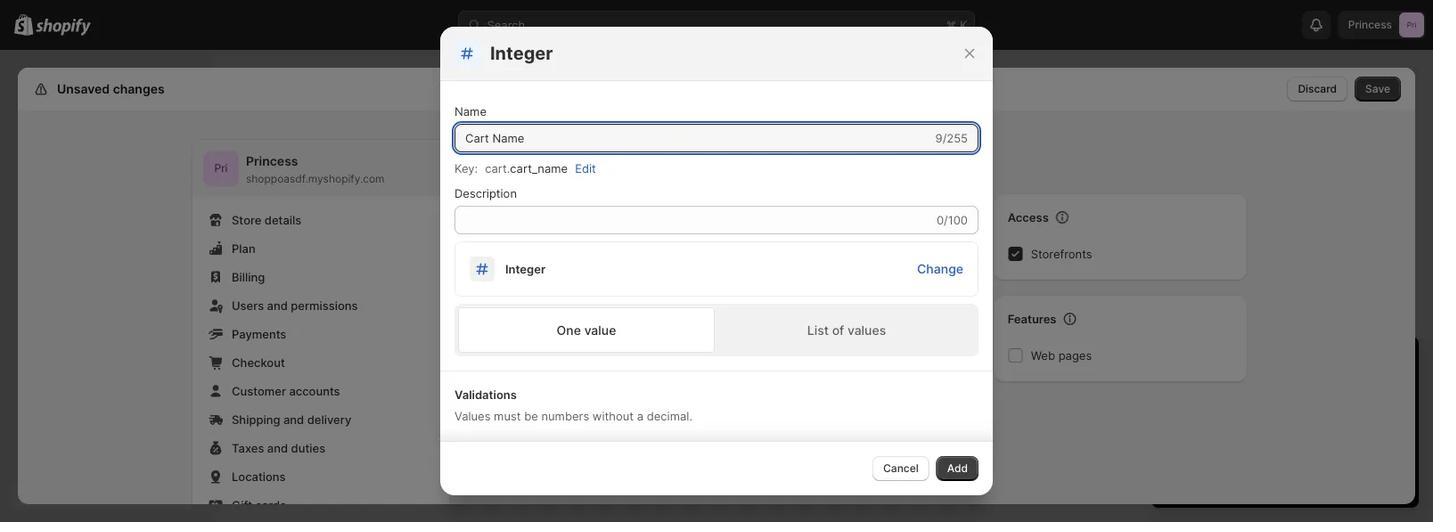 Task type: locate. For each thing, give the bounding box(es) containing it.
taxes
[[232, 441, 264, 455]]

payments link
[[203, 322, 439, 347]]

gift cards
[[232, 498, 286, 512]]

1 horizontal spatial name
[[602, 370, 634, 384]]

1 vertical spatial and
[[283, 413, 304, 427]]

locations
[[232, 470, 286, 484]]

customer accounts link
[[203, 379, 439, 404]]

and
[[267, 299, 288, 312], [283, 413, 304, 427], [267, 441, 288, 455]]

1 vertical spatial add
[[947, 462, 968, 475]]

features
[[1008, 312, 1057, 326]]

be
[[524, 409, 538, 423]]

1 day left in your trial element
[[1152, 383, 1419, 508]]

value
[[585, 323, 616, 338]]

one value
[[557, 323, 616, 338]]

payments
[[232, 327, 286, 341]]

cart_name
[[510, 161, 568, 175]]

a
[[637, 409, 644, 423]]

changes
[[113, 82, 165, 97]]

1 horizontal spatial add
[[947, 462, 968, 475]]

0 horizontal spatial add
[[499, 148, 535, 170]]

name right cart
[[602, 370, 634, 384]]

web
[[1031, 349, 1056, 362]]

1 day left in your trial
[[1170, 353, 1345, 374]]

edit button
[[564, 156, 607, 181]]

values
[[455, 409, 491, 423]]

fields
[[485, 338, 518, 352]]

description
[[455, 186, 517, 200]]

and inside users and permissions "link"
[[267, 299, 288, 312]]

billing link
[[203, 265, 439, 290]]

name up key:
[[455, 104, 487, 118]]

add
[[499, 148, 535, 170], [947, 462, 968, 475]]

numbers
[[542, 409, 589, 423]]

plan link
[[203, 236, 439, 261]]

name inside button
[[602, 370, 634, 384]]

search
[[487, 18, 525, 32]]

and inside shipping and delivery 'link'
[[283, 413, 304, 427]]

store details
[[232, 213, 302, 227]]

definition
[[642, 148, 726, 170]]

Description text field
[[455, 206, 933, 234]]

and inside taxes and duties link
[[267, 441, 288, 455]]

add right cancel
[[947, 462, 968, 475]]

key: cart. cart_name edit
[[455, 161, 596, 175]]

taxes and duties
[[232, 441, 325, 455]]

integer up the cart
[[505, 262, 546, 276]]

day
[[1183, 353, 1214, 374]]

add inside settings dialog
[[499, 148, 535, 170]]

and right users
[[267, 299, 288, 312]]

customer accounts
[[232, 384, 340, 398]]

one
[[557, 323, 581, 338]]

storefronts
[[1031, 247, 1093, 261]]

1 vertical spatial name
[[602, 370, 634, 384]]

integer down search
[[490, 42, 553, 64]]

cards
[[255, 498, 286, 512]]

and down customer accounts
[[283, 413, 304, 427]]

0 vertical spatial and
[[267, 299, 288, 312]]

list of values button
[[719, 308, 975, 353]]

add for add metaobject definition
[[499, 148, 535, 170]]

locations link
[[203, 464, 439, 489]]

⌘
[[946, 18, 957, 32]]

name
[[455, 104, 487, 118], [602, 370, 634, 384]]

edit
[[575, 161, 596, 175]]

and right 'taxes'
[[267, 441, 288, 455]]

cart name button
[[471, 361, 979, 415]]

integer
[[490, 42, 553, 64], [505, 262, 546, 276]]

0 vertical spatial name
[[455, 104, 487, 118]]

access
[[1008, 210, 1049, 224]]

add button
[[937, 456, 979, 481]]

checkout link
[[203, 350, 439, 375]]

store details link
[[203, 208, 439, 233]]

list of values
[[808, 323, 886, 338]]

cancel
[[883, 462, 919, 475]]

validations values must be numbers without a decimal.
[[455, 388, 693, 423]]

gift cards link
[[203, 493, 439, 518]]

2 vertical spatial and
[[267, 441, 288, 455]]

settings
[[53, 82, 104, 97]]

add up description
[[499, 148, 535, 170]]

delivery
[[307, 413, 351, 427]]

princess shoppoasdf.myshopify.com
[[246, 154, 385, 185]]

type:
[[485, 277, 515, 291]]

pri button
[[203, 151, 239, 186]]

billing
[[232, 270, 265, 284]]

princess image
[[203, 151, 239, 186]]

1
[[1170, 353, 1178, 374]]

cart
[[522, 277, 544, 291]]

must
[[494, 409, 521, 423]]

0 horizontal spatial name
[[455, 104, 487, 118]]

and for taxes
[[267, 441, 288, 455]]

add inside button
[[947, 462, 968, 475]]

0 vertical spatial add
[[499, 148, 535, 170]]

decimal.
[[647, 409, 693, 423]]

add for add
[[947, 462, 968, 475]]

validations
[[455, 388, 517, 402]]

cart.
[[485, 161, 510, 175]]



Task type: describe. For each thing, give the bounding box(es) containing it.
metaobject
[[539, 148, 638, 170]]

save button
[[1355, 77, 1401, 102]]

name inside integer dialog
[[455, 104, 487, 118]]

1 vertical spatial integer
[[505, 262, 546, 276]]

users
[[232, 299, 264, 312]]

checkout
[[232, 356, 285, 370]]

users and permissions
[[232, 299, 358, 312]]

shipping and delivery link
[[203, 407, 439, 432]]

duties
[[291, 441, 325, 455]]

unsaved
[[57, 82, 110, 97]]

and for users
[[267, 299, 288, 312]]

web pages
[[1031, 349, 1092, 362]]

accounts
[[289, 384, 340, 398]]

key:
[[455, 161, 478, 175]]

integer dialog
[[0, 27, 1434, 522]]

details
[[265, 213, 302, 227]]

shop settings menu element
[[193, 140, 449, 522]]

type: cart
[[485, 277, 544, 291]]

one value button
[[458, 308, 715, 353]]

in
[[1251, 353, 1266, 374]]

values
[[848, 323, 886, 338]]

⌘ k
[[946, 18, 968, 32]]

customer
[[232, 384, 286, 398]]

plan
[[232, 242, 256, 255]]

k
[[960, 18, 968, 32]]

and for shipping
[[283, 413, 304, 427]]

cart
[[574, 370, 599, 384]]

discard button
[[1288, 77, 1348, 102]]

left
[[1219, 353, 1246, 374]]

settings dialog
[[18, 68, 1416, 522]]

shipping and delivery
[[232, 413, 351, 427]]

taxes and duties link
[[203, 436, 439, 461]]

princess
[[246, 154, 298, 169]]

cancel button
[[873, 456, 930, 481]]

unsaved changes
[[57, 82, 165, 97]]

save
[[1366, 82, 1391, 95]]

add metaobject definition
[[499, 148, 726, 170]]

trial
[[1313, 353, 1345, 374]]

discard
[[1298, 82, 1337, 95]]

store
[[232, 213, 262, 227]]

shoppoasdf.myshopify.com
[[246, 173, 385, 185]]

gift
[[232, 498, 252, 512]]

shopify image
[[36, 18, 91, 36]]

Name text field
[[455, 124, 932, 152]]

users and permissions link
[[203, 293, 439, 318]]

0 vertical spatial integer
[[490, 42, 553, 64]]

cart name
[[574, 370, 634, 384]]

list
[[808, 323, 829, 338]]

change
[[917, 261, 964, 276]]

without
[[593, 409, 634, 423]]

1 day left in your trial button
[[1152, 337, 1419, 374]]

shipping
[[232, 413, 280, 427]]

pages
[[1059, 349, 1092, 362]]

your
[[1271, 353, 1308, 374]]

of
[[832, 323, 844, 338]]



Task type: vqa. For each thing, say whether or not it's contained in the screenshot.
the $0.00
no



